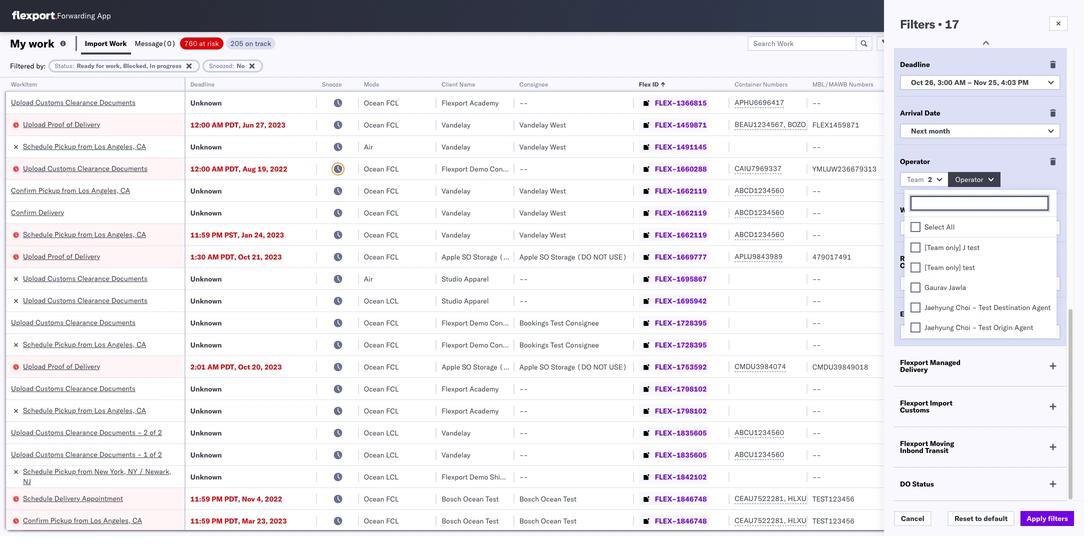 Task type: describe. For each thing, give the bounding box(es) containing it.
1 vertical spatial test
[[963, 263, 976, 272]]

forwarding app link
[[12, 11, 111, 21]]

file
[[913, 39, 926, 48]]

deadline button
[[186, 79, 307, 89]]

3 resize handle column header from the left
[[347, 78, 359, 536]]

4 ocean lcl from the top
[[364, 473, 399, 482]]

from for "schedule pickup from new york, ny / newark, nj" link
[[78, 467, 92, 476]]

am for 2:01 am pdt, oct 20, 2023
[[207, 362, 219, 371]]

–
[[968, 78, 972, 87]]

pickup inside "schedule pickup from new york, ny / newark, nj"
[[54, 467, 76, 476]]

13 ocean fcl from the top
[[364, 495, 399, 504]]

yes
[[912, 279, 923, 288]]

resize handle column header for deadline
[[305, 78, 317, 536]]

2:01 am pdt, oct 20, 2023
[[191, 362, 282, 371]]

no
[[237, 62, 245, 69]]

upload proof of delivery for 12:00
[[23, 120, 100, 129]]

ca for schedule pickup from los angeles, ca link for flexport demo consignee
[[137, 340, 146, 349]]

20 flex- from the top
[[655, 517, 677, 526]]

schedule for schedule pickup from los angeles, ca link associated with flexport academy
[[23, 406, 53, 415]]

11 fcl from the top
[[386, 385, 399, 394]]

schedule pickup from los angeles, ca for flexport demo consignee
[[23, 340, 146, 349]]

resize handle column header for consignee
[[622, 78, 634, 536]]

4 fcl from the top
[[386, 186, 399, 195]]

7 flex- from the top
[[655, 230, 677, 239]]

forwarding
[[57, 11, 95, 21]]

snoozed
[[209, 62, 232, 69]]

exception
[[927, 39, 960, 48]]

8 unknown from the top
[[191, 340, 222, 349]]

4,
[[257, 495, 263, 504]]

2 vertical spatial confirm
[[23, 516, 49, 525]]

27,
[[256, 120, 267, 129]]

3 ocean fcl from the top
[[364, 164, 399, 173]]

progress
[[157, 62, 182, 69]]

flex id button
[[634, 79, 720, 89]]

0 vertical spatial operator
[[962, 81, 987, 88]]

schedule pickup from los angeles, ca link for flexport demo consignee
[[23, 339, 146, 349]]

oct for flex-1669777
[[238, 252, 250, 261]]

omkar savant
[[962, 98, 1007, 107]]

19 flex- from the top
[[655, 495, 677, 504]]

2 up 1
[[144, 428, 148, 437]]

0 vertical spatial confirm
[[11, 186, 37, 195]]

1 flex- from the top
[[655, 98, 677, 107]]

customs inside flexport import customs
[[901, 406, 930, 415]]

10 flex- from the top
[[655, 296, 677, 305]]

1 vertical spatial type
[[936, 310, 951, 319]]

confirm delivery link
[[11, 207, 64, 217]]

for
[[96, 62, 104, 69]]

1 vertical spatial confirm pickup from los angeles, ca button
[[23, 516, 142, 527]]

numbers for container numbers
[[763, 81, 788, 88]]

apparel for air
[[464, 274, 489, 283]]

3 flex- from the top
[[655, 142, 677, 151]]

cmdu39849018
[[813, 362, 869, 371]]

1 horizontal spatial status
[[913, 480, 935, 489]]

york,
[[110, 467, 126, 476]]

12 fcl from the top
[[386, 407, 399, 416]]

2 bookings test consignee from the top
[[520, 340, 599, 349]]

2 abcd1234560 from the top
[[735, 208, 785, 217]]

3 demo from the top
[[470, 340, 488, 349]]

9 unknown from the top
[[191, 385, 222, 394]]

list box containing select all
[[905, 217, 1057, 338]]

beau1234567, bozo1234565, tcnu1234565
[[735, 120, 890, 129]]

8 fcl from the top
[[386, 318, 399, 327]]

work item type
[[901, 206, 952, 215]]

3 flexport academy from the top
[[442, 407, 499, 416]]

[team for [team only] j test
[[925, 243, 944, 252]]

client name button
[[437, 79, 505, 89]]

flex-1846748 for 2023
[[655, 517, 707, 526]]

10 fcl from the top
[[386, 362, 399, 371]]

12:00 for 12:00 am pdt, aug 19, 2022
[[191, 164, 210, 173]]

1 vandelay west from the top
[[520, 120, 566, 129]]

2022 for 12:00 am pdt, aug 19, 2022
[[270, 164, 288, 173]]

arrival
[[901, 109, 923, 118]]

flex-1695867
[[655, 274, 707, 283]]

1 ocean lcl from the top
[[364, 296, 399, 305]]

flex-1842102
[[655, 473, 707, 482]]

4 demo from the top
[[470, 473, 488, 482]]

import inside button
[[85, 39, 108, 48]]

10 ocean fcl from the top
[[364, 362, 399, 371]]

batch action button
[[1013, 36, 1078, 51]]

newark,
[[145, 467, 172, 476]]

item
[[920, 206, 935, 215]]

1 1662119 from the top
[[677, 186, 707, 195]]

pdt, for 4,
[[224, 495, 240, 504]]

confirm delivery button
[[11, 207, 64, 218]]

6 flex- from the top
[[655, 208, 677, 217]]

of for upload proof of delivery link corresponding to 2:01
[[66, 362, 73, 371]]

ceau7522281, hlxu6269489, hlxu8034992 for 11:59 pm pdt, mar 23, 2023
[[735, 516, 890, 525]]

filters • 17
[[901, 17, 960, 32]]

upload customs clearance documents - 2 of 2 link
[[11, 428, 162, 438]]

schedule pickup from los angeles, ca link for flexport academy
[[23, 406, 146, 416]]

3 fcl from the top
[[386, 164, 399, 173]]

3 flex-1662119 from the top
[[655, 230, 707, 239]]

4 flex- from the top
[[655, 164, 677, 173]]

: for status
[[72, 62, 74, 69]]

upload proof of delivery link for 2:01
[[23, 361, 100, 371]]

risk
[[207, 39, 219, 48]]

ceau7522281, for 11:59 pm pdt, mar 23, 2023
[[735, 516, 786, 525]]

2 vandelay west from the top
[[520, 142, 566, 151]]

[team for [team only] test
[[925, 263, 944, 272]]

on
[[245, 39, 253, 48]]

2 schedule pickup from los angeles, ca from the top
[[23, 230, 146, 239]]

1:30 am pdt, oct 21, 2023
[[191, 252, 282, 261]]

21,
[[252, 252, 263, 261]]

reset
[[955, 514, 974, 523]]

schedule for second schedule pickup from los angeles, ca link
[[23, 230, 53, 239]]

2 up newark,
[[158, 428, 162, 437]]

3 west from the top
[[550, 186, 566, 195]]

18 flex- from the top
[[655, 473, 677, 482]]

oct inside button
[[912, 78, 924, 87]]

1 horizontal spatial work
[[901, 206, 918, 215]]

upload customs clearance documents button for flex-1798102
[[11, 383, 136, 395]]

1835605 for upload customs clearance documents - 1 of 2
[[677, 451, 707, 460]]

cancel button
[[895, 511, 932, 526]]

beau1234567,
[[735, 120, 786, 129]]

air for vandelay
[[364, 142, 373, 151]]

0 vertical spatial type
[[937, 206, 952, 215]]

work inside button
[[109, 39, 127, 48]]

flex-1669777
[[655, 252, 707, 261]]

1846748 for 2023
[[677, 517, 707, 526]]

1 academy from the top
[[470, 98, 499, 107]]

0 horizontal spatial status
[[55, 62, 72, 69]]

3 vandelay west from the top
[[520, 186, 566, 195]]

3 unknown from the top
[[191, 186, 222, 195]]

5 flex- from the top
[[655, 186, 677, 195]]

confirm inside "link"
[[11, 208, 37, 217]]

moving
[[930, 439, 955, 448]]

angeles, inside button
[[107, 230, 135, 239]]

transit
[[926, 446, 949, 455]]

by:
[[36, 61, 46, 70]]

7 unknown from the top
[[191, 318, 222, 327]]

8 ocean fcl from the top
[[364, 318, 399, 327]]

schedule pickup from los angeles, ca button
[[23, 229, 146, 240]]

24,
[[254, 230, 265, 239]]

track
[[255, 39, 271, 48]]

container
[[735, 81, 762, 88]]

import work
[[85, 39, 127, 48]]

snoozed : no
[[209, 62, 245, 69]]

4 west from the top
[[550, 208, 566, 217]]

clearance inside button
[[65, 428, 98, 437]]

2023 for 2:01 am pdt, oct 20, 2023
[[265, 362, 282, 371]]

2 flex- from the top
[[655, 120, 677, 129]]

2 1728395 from the top
[[677, 340, 707, 349]]

3 ocean lcl from the top
[[364, 451, 399, 460]]

1 vertical spatial operator
[[901, 157, 931, 166]]

resize handle column header for mode
[[425, 78, 437, 536]]

15 flex- from the top
[[655, 407, 677, 416]]

0 horizontal spatial nov
[[242, 495, 255, 504]]

0 vertical spatial confirm pickup from los angeles, ca button
[[11, 185, 130, 196]]

destination for agent
[[994, 303, 1031, 312]]

name
[[460, 81, 476, 88]]

10 unknown from the top
[[191, 407, 222, 416]]

ready for customs clearance
[[901, 254, 965, 270]]

do
[[901, 480, 911, 489]]

inbond
[[901, 446, 924, 455]]

flex-1491145
[[655, 142, 707, 151]]

client name
[[442, 81, 476, 88]]

2 ocean fcl from the top
[[364, 120, 399, 129]]

1835605 for upload customs clearance documents - 2 of 2
[[677, 429, 707, 438]]

2 west from the top
[[550, 142, 566, 151]]

agent for jaehyung choi - test destination agent
[[1033, 303, 1051, 312]]

5 west from the top
[[550, 230, 566, 239]]

hlxu6269489, for 2023
[[788, 516, 839, 525]]

for
[[923, 254, 934, 263]]

resize handle column header for flex id
[[718, 78, 730, 536]]

1 flex-1798102 from the top
[[655, 385, 707, 394]]

next month
[[912, 127, 951, 136]]

5 unknown from the top
[[191, 274, 222, 283]]

tcnu1234565
[[841, 120, 890, 129]]

upload inside 'button'
[[11, 450, 34, 459]]

2 flex-1662119 from the top
[[655, 208, 707, 217]]

test123456 for 11:59 pm pdt, mar 23, 2023
[[813, 517, 855, 526]]

actions
[[1041, 81, 1062, 88]]

4 ocean fcl from the top
[[364, 186, 399, 195]]

schedule pickup from los angeles, ca for flexport academy
[[23, 406, 146, 415]]

2 1662119 from the top
[[677, 208, 707, 217]]

blocked,
[[123, 62, 148, 69]]

14 flex- from the top
[[655, 385, 677, 394]]

7 fcl from the top
[[386, 252, 399, 261]]

from for second schedule pickup from los angeles, ca link
[[78, 230, 92, 239]]

9 ocean fcl from the top
[[364, 340, 399, 349]]

2 fcl from the top
[[386, 120, 399, 129]]

5 ocean fcl from the top
[[364, 208, 399, 217]]

4 vandelay west from the top
[[520, 208, 566, 217]]

flexport moving inbond transit
[[901, 439, 955, 455]]

1660288
[[677, 164, 707, 173]]

760 at risk
[[184, 39, 219, 48]]

ceau7522281, hlxu6269489, hlxu8034992 for 11:59 pm pdt, nov 4, 2022
[[735, 494, 890, 503]]

import inside flexport import customs
[[930, 399, 953, 408]]

Search Shipments (/) text field
[[893, 9, 990, 24]]

- inside button
[[137, 428, 142, 437]]

studio for ocean lcl
[[442, 296, 462, 305]]

exception
[[901, 310, 934, 319]]

pdt, for 27,
[[225, 120, 241, 129]]

none checkbox inside list box
[[911, 283, 921, 293]]

- inside 'button'
[[137, 450, 142, 459]]

2 schedule pickup from los angeles, ca link from the top
[[23, 229, 146, 239]]

of for upload proof of delivery link corresponding to 12:00
[[66, 120, 73, 129]]

savant
[[985, 98, 1007, 107]]

cmdu3984074
[[735, 362, 787, 371]]

new
[[94, 467, 108, 476]]

hlxu8034992 for 2023
[[841, 516, 890, 525]]

12 unknown from the top
[[191, 451, 222, 460]]

next month button
[[901, 124, 1061, 139]]

air for studio apparel
[[364, 274, 373, 283]]

12:00 for 12:00 am pdt, jun 27, 2023
[[191, 120, 210, 129]]

abcu1234560 for upload customs clearance documents - 2 of 2
[[735, 428, 785, 437]]

confirm pickup from los angeles, ca link for the bottom "confirm pickup from los angeles, ca" button
[[23, 516, 142, 526]]

26,
[[925, 78, 936, 87]]

upload proof of delivery link for 12:00
[[23, 119, 100, 129]]

upload customs clearance documents button for flex-1728395
[[11, 317, 136, 328]]

ca for second schedule pickup from los angeles, ca link
[[137, 230, 146, 239]]

1 bookings test consignee from the top
[[520, 318, 599, 327]]

3 for second 3 button from the top
[[912, 328, 916, 337]]

Search Work text field
[[748, 36, 857, 51]]

work,
[[106, 62, 122, 69]]

customs inside 'ready for customs clearance'
[[936, 254, 965, 263]]

operator button
[[949, 172, 1001, 187]]

mar
[[242, 517, 255, 526]]

am for 12:00 am pdt, aug 19, 2022
[[212, 164, 223, 173]]

2 academy from the top
[[470, 385, 499, 394]]

3 flexport demo consignee from the top
[[442, 340, 524, 349]]

schedule delivery appointment button
[[23, 494, 123, 505]]

1 fcl from the top
[[386, 98, 399, 107]]

apply
[[1027, 514, 1047, 523]]

studio apparel for ocean lcl
[[442, 296, 489, 305]]

5 vandelay west from the top
[[520, 230, 566, 239]]

pdt, for 20,
[[221, 362, 237, 371]]

4 unknown from the top
[[191, 208, 222, 217]]

11 unknown from the top
[[191, 429, 222, 438]]

oct 26, 3:00 am – nov 25, 4:03 pm
[[912, 78, 1029, 87]]

deadline inside button
[[191, 81, 215, 88]]

11:59 for 11:59 pm pst, jan 24, 2023
[[191, 230, 210, 239]]

1 ocean fcl from the top
[[364, 98, 399, 107]]

13 fcl from the top
[[386, 495, 399, 504]]

confirm pickup from los angeles, ca link for topmost "confirm pickup from los angeles, ca" button
[[11, 185, 130, 195]]

flex-1835605 for upload customs clearance documents - 1 of 2
[[655, 451, 707, 460]]

1
[[144, 450, 148, 459]]

16 flex- from the top
[[655, 429, 677, 438]]

to
[[976, 514, 982, 523]]

flex-1846748 for 2022
[[655, 495, 707, 504]]

from for schedule pickup from los angeles, ca link for flexport demo consignee
[[78, 340, 92, 349]]

resize handle column header for client name
[[503, 78, 515, 536]]

resize handle column header for workitem
[[173, 78, 185, 536]]

3 lcl from the top
[[386, 451, 399, 460]]

choi for jaehyung choi - test destination agent
[[956, 303, 971, 312]]

flex1459871
[[813, 120, 860, 129]]

of inside 'button'
[[150, 450, 156, 459]]

consignee button
[[515, 79, 624, 89]]

3 abcd1234560 from the top
[[735, 230, 785, 239]]

12 ocean fcl from the top
[[364, 407, 399, 416]]

file exception
[[913, 39, 960, 48]]

1 flex-1728395 from the top
[[655, 318, 707, 327]]

ymluw236679313
[[813, 164, 877, 173]]

message
[[135, 39, 163, 48]]

workitem button
[[6, 79, 175, 89]]

[team only] j test
[[925, 243, 980, 252]]

1753592
[[677, 362, 707, 371]]

205
[[231, 39, 244, 48]]

pickup inside button
[[54, 230, 76, 239]]

from for schedule pickup from los angeles, ca link associated with flexport academy
[[78, 406, 92, 415]]

flexport. image
[[12, 11, 57, 21]]

1 vertical spatial confirm pickup from los angeles, ca
[[23, 516, 142, 525]]

my
[[10, 36, 26, 50]]



Task type: vqa. For each thing, say whether or not it's contained in the screenshot.


Task type: locate. For each thing, give the bounding box(es) containing it.
0 horizontal spatial ready
[[77, 62, 95, 69]]

my work
[[10, 36, 54, 50]]

angeles,
[[107, 142, 135, 151], [91, 186, 119, 195], [107, 230, 135, 239], [107, 340, 135, 349], [107, 406, 135, 415], [103, 516, 131, 525]]

academy
[[470, 98, 499, 107], [470, 385, 499, 394], [470, 407, 499, 416]]

confirm pickup from los angeles, ca link
[[11, 185, 130, 195], [23, 516, 142, 526]]

delivery inside "link"
[[38, 208, 64, 217]]

1 vertical spatial [team
[[925, 263, 944, 272]]

pdt, left jun
[[225, 120, 241, 129]]

gaurav inside list box
[[925, 283, 948, 292]]

confirm pickup from los angeles, ca link up the confirm delivery "link"
[[11, 185, 130, 195]]

1 bookings from the top
[[520, 318, 549, 327]]

8 flex- from the top
[[655, 252, 677, 261]]

ceau7522281, for 11:59 pm pdt, nov 4, 2022
[[735, 494, 786, 503]]

2 upload proof of delivery from the top
[[23, 252, 100, 261]]

2 vertical spatial flexport demo consignee
[[442, 340, 524, 349]]

1695942
[[677, 296, 707, 305]]

am
[[955, 78, 966, 87], [212, 120, 223, 129], [212, 164, 223, 173], [207, 252, 219, 261], [207, 362, 219, 371]]

jan
[[241, 230, 253, 239]]

2 [team from the top
[[925, 263, 944, 272]]

1 vertical spatial deadline
[[191, 81, 215, 88]]

1 ceau7522281, hlxu6269489, hlxu8034992 from the top
[[735, 494, 890, 503]]

confirm pickup from los angeles, ca link down schedule delivery appointment button
[[23, 516, 142, 526]]

8 resize handle column header from the left
[[796, 78, 808, 536]]

0 vertical spatial abcu1234560
[[735, 428, 785, 437]]

1 vertical spatial flex-1798102
[[655, 407, 707, 416]]

snooze
[[322, 81, 342, 88]]

hlxu8034992 for 2022
[[841, 494, 890, 503]]

schedule for schedule delivery appointment link
[[23, 494, 53, 503]]

flex-1695942 button
[[639, 294, 709, 308], [639, 294, 709, 308]]

los inside button
[[94, 230, 106, 239]]

0 vertical spatial ceau7522281, hlxu6269489, hlxu8034992
[[735, 494, 890, 503]]

1 horizontal spatial :
[[232, 62, 234, 69]]

hlxu6269489, for 2022
[[788, 494, 839, 503]]

gaurav jawla inside list box
[[925, 283, 967, 292]]

2 apparel from the top
[[464, 296, 489, 305]]

numbers
[[763, 81, 788, 88], [849, 81, 874, 88]]

file exception button
[[898, 36, 967, 51], [898, 36, 967, 51]]

1 vertical spatial flex-1835605
[[655, 451, 707, 460]]

0 horizontal spatial import
[[85, 39, 108, 48]]

schedule inside "schedule pickup from new york, ny / newark, nj"
[[23, 467, 53, 476]]

3 button
[[901, 221, 1061, 236], [901, 325, 1061, 340]]

1 vertical spatial status
[[913, 480, 935, 489]]

numbers for mbl/mawb numbers
[[849, 81, 874, 88]]

pdt, up 11:59 pm pdt, mar 23, 2023
[[224, 495, 240, 504]]

1 vertical spatial academy
[[470, 385, 499, 394]]

1 vertical spatial confirm pickup from los angeles, ca link
[[23, 516, 142, 526]]

pdt, left the 20, at the left bottom of page
[[221, 362, 237, 371]]

2 vertical spatial flex-1662119
[[655, 230, 707, 239]]

[team up for
[[925, 243, 944, 252]]

3 schedule pickup from los angeles, ca from the top
[[23, 340, 146, 349]]

confirm pickup from los angeles, ca button up the confirm delivery "link"
[[11, 185, 130, 196]]

pm for 11:59 pm pdt, mar 23, 2023
[[212, 517, 223, 526]]

only] for j
[[946, 243, 962, 252]]

-
[[520, 98, 524, 107], [524, 98, 528, 107], [813, 98, 817, 107], [817, 98, 822, 107], [813, 142, 817, 151], [817, 142, 822, 151], [520, 164, 524, 173], [524, 164, 528, 173], [813, 186, 817, 195], [817, 186, 822, 195], [813, 208, 817, 217], [817, 208, 822, 217], [813, 230, 817, 239], [817, 230, 822, 239], [1010, 230, 1015, 239], [520, 274, 524, 283], [524, 274, 528, 283], [813, 274, 817, 283], [817, 274, 822, 283], [520, 296, 524, 305], [524, 296, 528, 305], [813, 296, 817, 305], [817, 296, 822, 305], [973, 303, 977, 312], [813, 318, 817, 327], [817, 318, 822, 327], [973, 323, 977, 332], [813, 340, 817, 349], [817, 340, 822, 349], [520, 385, 524, 394], [524, 385, 528, 394], [813, 385, 817, 394], [817, 385, 822, 394], [520, 407, 524, 416], [524, 407, 528, 416], [813, 407, 817, 416], [817, 407, 822, 416], [137, 428, 142, 437], [520, 429, 524, 438], [524, 429, 528, 438], [813, 429, 817, 438], [817, 429, 822, 438], [137, 450, 142, 459], [520, 451, 524, 460], [524, 451, 528, 460], [813, 451, 817, 460], [817, 451, 822, 460], [520, 473, 524, 482], [524, 473, 528, 482], [813, 473, 817, 482], [817, 473, 822, 482]]

2 flexport demo consignee from the top
[[442, 318, 524, 327]]

only] left j
[[946, 243, 962, 252]]

status right do
[[913, 480, 935, 489]]

1 resize handle column header from the left
[[173, 78, 185, 536]]

2 upload proof of delivery link from the top
[[23, 251, 100, 261]]

flex-1662119
[[655, 186, 707, 195], [655, 208, 707, 217], [655, 230, 707, 239]]

5 schedule from the top
[[23, 467, 53, 476]]

0 vertical spatial bookings test consignee
[[520, 318, 599, 327]]

oct left 26,
[[912, 78, 924, 87]]

0 horizontal spatial work
[[109, 39, 127, 48]]

air
[[364, 142, 373, 151], [364, 274, 373, 283]]

operator up omkar
[[962, 81, 987, 88]]

jaehyung down exception type
[[925, 323, 955, 332]]

2 1798102 from the top
[[677, 407, 707, 416]]

numbers inside 'button'
[[849, 81, 874, 88]]

numbers inside button
[[763, 81, 788, 88]]

1 vertical spatial upload proof of delivery link
[[23, 251, 100, 261]]

mode
[[364, 81, 379, 88]]

work
[[29, 36, 54, 50]]

choi for jaehyung choi - test destination agen
[[994, 230, 1008, 239]]

11:59 up 11:59 pm pdt, mar 23, 2023
[[191, 495, 210, 504]]

1 lcl from the top
[[386, 296, 399, 305]]

confirm pickup from los angeles, ca down schedule delivery appointment button
[[23, 516, 142, 525]]

2 vertical spatial academy
[[470, 407, 499, 416]]

agent for jaehyung choi - test origin agent
[[1015, 323, 1034, 332]]

2023 right 21,
[[265, 252, 282, 261]]

2 schedule from the top
[[23, 230, 53, 239]]

2 1846748 from the top
[[677, 517, 707, 526]]

1 vertical spatial 1846748
[[677, 517, 707, 526]]

team 2
[[908, 175, 933, 184]]

filtered
[[10, 61, 34, 70]]

flexport demo consignee
[[442, 164, 524, 173], [442, 318, 524, 327], [442, 340, 524, 349]]

schedule inside schedule delivery appointment link
[[23, 494, 53, 503]]

flex-1662119 button
[[639, 184, 709, 198], [639, 184, 709, 198], [639, 206, 709, 220], [639, 206, 709, 220], [639, 228, 709, 242], [639, 228, 709, 242]]

schedule inside the 'schedule pickup from los angeles, ca' button
[[23, 230, 53, 239]]

1 horizontal spatial deadline
[[901, 60, 930, 69]]

1 proof from the top
[[48, 120, 65, 129]]

message (0)
[[135, 39, 176, 48]]

12:00 am pdt, jun 27, 2023
[[191, 120, 286, 129]]

1 vertical spatial only]
[[946, 263, 962, 272]]

205 on track
[[231, 39, 271, 48]]

1 1798102 from the top
[[677, 385, 707, 394]]

ca for schedule pickup from los angeles, ca link associated with vandelay
[[137, 142, 146, 151]]

0 vertical spatial flexport academy
[[442, 98, 499, 107]]

11:59 pm pst, jan 24, 2023
[[191, 230, 284, 239]]

2 right 1
[[158, 450, 162, 459]]

1 vertical spatial upload proof of delivery
[[23, 252, 100, 261]]

1 test123456 from the top
[[813, 495, 855, 504]]

upload proof of delivery for 2:01
[[23, 362, 100, 371]]

pdt, left mar
[[224, 517, 240, 526]]

jaehyung for jaehyung choi - test destination agent
[[925, 303, 955, 312]]

oct left 21,
[[238, 252, 250, 261]]

studio for air
[[442, 274, 462, 283]]

2 vertical spatial proof
[[48, 362, 65, 371]]

oct 26, 3:00 am – nov 25, 4:03 pm button
[[901, 75, 1061, 90]]

0 vertical spatial test123456
[[813, 495, 855, 504]]

1 flexport academy from the top
[[442, 98, 499, 107]]

1 vertical spatial 1798102
[[677, 407, 707, 416]]

apparel for ocean lcl
[[464, 296, 489, 305]]

oct left the 20, at the left bottom of page
[[238, 362, 250, 371]]

3 down the exception
[[912, 328, 916, 337]]

documents inside button
[[99, 428, 136, 437]]

upload customs clearance documents
[[11, 98, 136, 107], [23, 164, 148, 173], [23, 274, 148, 283], [23, 296, 148, 305], [11, 318, 136, 327], [11, 384, 136, 393]]

from for schedule pickup from los angeles, ca link associated with vandelay
[[78, 142, 92, 151]]

los
[[94, 142, 106, 151], [78, 186, 89, 195], [94, 230, 106, 239], [94, 340, 106, 349], [94, 406, 106, 415], [90, 516, 101, 525]]

pdt, for 19,
[[225, 164, 241, 173]]

resize handle column header for container numbers
[[796, 78, 808, 536]]

0 vertical spatial 1662119
[[677, 186, 707, 195]]

choi for jaehyung choi - test origin agent
[[956, 323, 971, 332]]

schedule delivery appointment
[[23, 494, 123, 503]]

schedule pickup from los angeles, ca link for vandelay
[[23, 141, 146, 151]]

1 horizontal spatial nov
[[974, 78, 987, 87]]

from inside the 'schedule pickup from los angeles, ca' button
[[78, 230, 92, 239]]

0 vertical spatial confirm pickup from los angeles, ca
[[11, 186, 130, 195]]

1 upload proof of delivery link from the top
[[23, 119, 100, 129]]

so
[[462, 252, 472, 261], [540, 252, 549, 261], [462, 362, 472, 371], [540, 362, 549, 371]]

2 air from the top
[[364, 274, 373, 283]]

2 right team
[[928, 175, 933, 184]]

12:00 left aug
[[191, 164, 210, 173]]

abcu1234560
[[735, 428, 785, 437], [735, 450, 785, 459]]

use)
[[532, 252, 550, 261], [609, 252, 627, 261], [532, 362, 550, 371], [609, 362, 627, 371]]

0 vertical spatial apparel
[[464, 274, 489, 283]]

0 vertical spatial agent
[[1033, 303, 1051, 312]]

None checkbox
[[911, 222, 921, 232], [911, 243, 921, 253], [911, 263, 921, 273], [911, 303, 921, 313], [911, 323, 921, 333], [911, 222, 921, 232], [911, 243, 921, 253], [911, 263, 921, 273], [911, 303, 921, 313], [911, 323, 921, 333]]

0 vertical spatial ceau7522281,
[[735, 494, 786, 503]]

flex-1728395 up flex-1753592
[[655, 340, 707, 349]]

only]
[[946, 243, 962, 252], [946, 263, 962, 272]]

1 vertical spatial air
[[364, 274, 373, 283]]

pm inside button
[[1018, 78, 1029, 87]]

pm for 11:59 pm pst, jan 24, 2023
[[212, 230, 223, 239]]

import work button
[[81, 32, 131, 55]]

6 resize handle column header from the left
[[622, 78, 634, 536]]

1 demo from the top
[[470, 164, 488, 173]]

nov right –
[[974, 78, 987, 87]]

11:59 for 11:59 pm pdt, mar 23, 2023
[[191, 517, 210, 526]]

pm up 11:59 pm pdt, mar 23, 2023
[[212, 495, 223, 504]]

1 horizontal spatial numbers
[[849, 81, 874, 88]]

confirm
[[11, 186, 37, 195], [11, 208, 37, 217], [23, 516, 49, 525]]

flexport managed delivery
[[901, 358, 961, 374]]

pm for 11:59 pm pdt, nov 4, 2022
[[212, 495, 223, 504]]

customs inside 'button'
[[36, 450, 64, 459]]

resize handle column header
[[173, 78, 185, 536], [305, 78, 317, 536], [347, 78, 359, 536], [425, 78, 437, 536], [503, 78, 515, 536], [622, 78, 634, 536], [718, 78, 730, 536], [796, 78, 808, 536], [945, 78, 957, 536], [1023, 78, 1035, 536], [1059, 78, 1071, 536]]

jaehyung up j
[[962, 230, 992, 239]]

work up status : ready for work, blocked, in progress
[[109, 39, 127, 48]]

3 button down jaehyung choi - test destination agent
[[901, 325, 1061, 340]]

schedule for "schedule pickup from new york, ny / newark, nj" link
[[23, 467, 53, 476]]

deadline down file
[[901, 60, 930, 69]]

1 vertical spatial abcd1234560
[[735, 208, 785, 217]]

jaehyung for jaehyung choi - test destination agen
[[962, 230, 992, 239]]

11:59 down the 11:59 pm pdt, nov 4, 2022
[[191, 517, 210, 526]]

from inside "schedule pickup from new york, ny / newark, nj"
[[78, 467, 92, 476]]

1 schedule from the top
[[23, 142, 53, 151]]

shipper
[[490, 473, 515, 482]]

deadline down the snoozed on the top of the page
[[191, 81, 215, 88]]

0 vertical spatial ready
[[77, 62, 95, 69]]

list box
[[905, 217, 1057, 338]]

flexport inside flexport managed delivery
[[901, 358, 929, 367]]

am for 1:30 am pdt, oct 21, 2023
[[207, 252, 219, 261]]

am right 1:30
[[207, 252, 219, 261]]

6 ocean fcl from the top
[[364, 230, 399, 239]]

import down flexport managed delivery
[[930, 399, 953, 408]]

2 bookings from the top
[[520, 340, 549, 349]]

am for 12:00 am pdt, jun 27, 2023
[[212, 120, 223, 129]]

1 horizontal spatial ready
[[901, 254, 921, 263]]

pdt, left aug
[[225, 164, 241, 173]]

1 vertical spatial hlxu6269489,
[[788, 516, 839, 525]]

1846748 for 2022
[[677, 495, 707, 504]]

11 flex- from the top
[[655, 318, 677, 327]]

1 1728395 from the top
[[677, 318, 707, 327]]

4 schedule pickup from los angeles, ca from the top
[[23, 406, 146, 415]]

am left aug
[[212, 164, 223, 173]]

am inside button
[[955, 78, 966, 87]]

2022 right 4,
[[265, 495, 282, 504]]

all
[[947, 223, 955, 232]]

2 vertical spatial 1662119
[[677, 230, 707, 239]]

0 vertical spatial air
[[364, 142, 373, 151]]

numbers up aphu6696417
[[763, 81, 788, 88]]

destination for agen
[[1031, 230, 1068, 239]]

studio apparel for air
[[442, 274, 489, 283]]

status right by:
[[55, 62, 72, 69]]

test right j
[[968, 243, 980, 252]]

2 3 button from the top
[[901, 325, 1061, 340]]

only] down '[team only] j test'
[[946, 263, 962, 272]]

2023 for 11:59 pm pst, jan 24, 2023
[[267, 230, 284, 239]]

upload proof of delivery button for 12:00 am pdt, jun 27, 2023
[[23, 119, 100, 130]]

0 vertical spatial test
[[968, 243, 980, 252]]

2 demo from the top
[[470, 318, 488, 327]]

2 hlxu8034992 from the top
[[841, 516, 890, 525]]

pdt, down pst, at the top left of the page
[[221, 252, 237, 261]]

operator inside button
[[956, 175, 984, 184]]

yes button
[[901, 276, 1061, 291]]

5 resize handle column header from the left
[[503, 78, 515, 536]]

0 vertical spatial upload proof of delivery link
[[23, 119, 100, 129]]

0 vertical spatial flex-1728395
[[655, 318, 707, 327]]

2 vertical spatial upload proof of delivery link
[[23, 361, 100, 371]]

3 1662119 from the top
[[677, 230, 707, 239]]

0 vertical spatial 1846748
[[677, 495, 707, 504]]

apple
[[442, 252, 460, 261], [520, 252, 538, 261], [442, 362, 460, 371], [520, 362, 538, 371]]

month
[[929, 127, 951, 136]]

2 hlxu6269489, from the top
[[788, 516, 839, 525]]

select
[[925, 223, 945, 232]]

2 flex-1835605 from the top
[[655, 451, 707, 460]]

gaurav
[[962, 120, 985, 129], [962, 142, 985, 151], [962, 164, 985, 173], [962, 186, 985, 195], [962, 208, 985, 217], [925, 283, 948, 292], [962, 429, 985, 438], [962, 495, 985, 504]]

flex-1835605 for upload customs clearance documents - 2 of 2
[[655, 429, 707, 438]]

2 abcu1234560 from the top
[[735, 450, 785, 459]]

0 vertical spatial bookings
[[520, 318, 549, 327]]

oct for flex-1753592
[[238, 362, 250, 371]]

1 horizontal spatial destination
[[1031, 230, 1068, 239]]

1 ceau7522281, from the top
[[735, 494, 786, 503]]

bookings test consignee
[[520, 318, 599, 327], [520, 340, 599, 349]]

proof for 12:00 am pdt, jun 27, 2023
[[48, 120, 65, 129]]

0 vertical spatial flex-1835605
[[655, 429, 707, 438]]

3 upload proof of delivery button from the top
[[23, 361, 100, 372]]

: left the no at the top left of the page
[[232, 62, 234, 69]]

destination up origin
[[994, 303, 1031, 312]]

0 vertical spatial destination
[[1031, 230, 1068, 239]]

flex
[[639, 81, 651, 88]]

2 proof from the top
[[48, 252, 65, 261]]

numbers right mbl/mawb
[[849, 81, 874, 88]]

delivery inside flexport managed delivery
[[901, 365, 928, 374]]

2023 right 24, on the left top of page
[[267, 230, 284, 239]]

2 flexport academy from the top
[[442, 385, 499, 394]]

0 horizontal spatial :
[[72, 62, 74, 69]]

ready inside 'ready for customs clearance'
[[901, 254, 921, 263]]

2023 for 1:30 am pdt, oct 21, 2023
[[265, 252, 282, 261]]

clearance inside 'button'
[[65, 450, 98, 459]]

resize handle column header for mbl/mawb numbers
[[945, 78, 957, 536]]

flex-1728395 down flex-1695942
[[655, 318, 707, 327]]

4 schedule from the top
[[23, 406, 53, 415]]

next
[[912, 127, 927, 136]]

2 flex-1728395 from the top
[[655, 340, 707, 349]]

1 3 button from the top
[[901, 221, 1061, 236]]

0 vertical spatial 12:00
[[191, 120, 210, 129]]

2 ocean lcl from the top
[[364, 429, 399, 438]]

3 11:59 from the top
[[191, 517, 210, 526]]

12:00 am pdt, aug 19, 2022
[[191, 164, 288, 173]]

am right 2:01
[[207, 362, 219, 371]]

3 schedule pickup from los angeles, ca link from the top
[[23, 339, 146, 349]]

schedule delivery appointment link
[[23, 494, 123, 504]]

confirm pickup from los angeles, ca button
[[11, 185, 130, 196], [23, 516, 142, 527]]

nov inside button
[[974, 78, 987, 87]]

12 flex- from the top
[[655, 340, 677, 349]]

destination
[[1031, 230, 1068, 239], [994, 303, 1031, 312]]

1 vertical spatial work
[[901, 206, 918, 215]]

0 horizontal spatial destination
[[994, 303, 1031, 312]]

1 horizontal spatial import
[[930, 399, 953, 408]]

destination left 'agen'
[[1031, 230, 1068, 239]]

0 vertical spatial deadline
[[901, 60, 930, 69]]

flex-1669777 button
[[639, 250, 709, 264], [639, 250, 709, 264]]

pickup
[[54, 142, 76, 151], [38, 186, 60, 195], [54, 230, 76, 239], [54, 340, 76, 349], [54, 406, 76, 415], [54, 467, 76, 476], [50, 516, 72, 525]]

type right the exception
[[936, 310, 951, 319]]

confirm delivery
[[11, 208, 64, 217]]

2 12:00 from the top
[[191, 164, 210, 173]]

workitem
[[11, 81, 37, 88]]

1728395 down 1695942
[[677, 318, 707, 327]]

1798102
[[677, 385, 707, 394], [677, 407, 707, 416]]

0 vertical spatial flex-1798102
[[655, 385, 707, 394]]

type right item
[[937, 206, 952, 215]]

jaehyung down [team only] test
[[925, 303, 955, 312]]

1 upload proof of delivery from the top
[[23, 120, 100, 129]]

flexport inside flexport import customs
[[901, 399, 929, 408]]

1 unknown from the top
[[191, 98, 222, 107]]

abcu1234560 for upload customs clearance documents - 1 of 2
[[735, 450, 785, 459]]

3 for 2nd 3 button from the bottom of the page
[[912, 224, 916, 233]]

2 vertical spatial jaehyung
[[925, 323, 955, 332]]

[team down '[team only] j test'
[[925, 263, 944, 272]]

1 vertical spatial flexport academy
[[442, 385, 499, 394]]

ca for schedule pickup from los angeles, ca link associated with flexport academy
[[137, 406, 146, 415]]

studio apparel
[[442, 274, 489, 283], [442, 296, 489, 305]]

nov left 4,
[[242, 495, 255, 504]]

1 studio from the top
[[442, 274, 462, 283]]

1 vertical spatial flex-1728395
[[655, 340, 707, 349]]

test123456 for 11:59 pm pdt, nov 4, 2022
[[813, 495, 855, 504]]

proof for 2:01 am pdt, oct 20, 2023
[[48, 362, 65, 371]]

schedule for schedule pickup from los angeles, ca link associated with vandelay
[[23, 142, 53, 151]]

/
[[139, 467, 143, 476]]

reset to default
[[955, 514, 1008, 523]]

upload proof of delivery button for 2:01 am pdt, oct 20, 2023
[[23, 361, 100, 372]]

cancel
[[902, 514, 925, 523]]

2 : from the left
[[232, 62, 234, 69]]

0 vertical spatial abcd1234560
[[735, 186, 785, 195]]

flex-1491145 button
[[639, 140, 709, 154], [639, 140, 709, 154]]

test up yes button
[[963, 263, 976, 272]]

1 flex-1662119 from the top
[[655, 186, 707, 195]]

1 1846748 from the top
[[677, 495, 707, 504]]

2023 right 23,
[[270, 517, 287, 526]]

0 vertical spatial academy
[[470, 98, 499, 107]]

4 resize handle column header from the left
[[425, 78, 437, 536]]

1728395
[[677, 318, 707, 327], [677, 340, 707, 349]]

flex-1660288 button
[[639, 162, 709, 176], [639, 162, 709, 176]]

3 upload proof of delivery link from the top
[[23, 361, 100, 371]]

2 lcl from the top
[[386, 429, 399, 438]]

flex-1835605
[[655, 429, 707, 438], [655, 451, 707, 460]]

forwarding app
[[57, 11, 111, 21]]

1 vertical spatial ceau7522281, hlxu6269489, hlxu8034992
[[735, 516, 890, 525]]

1 air from the top
[[364, 142, 373, 151]]

schedule for schedule pickup from los angeles, ca link for flexport demo consignee
[[23, 340, 53, 349]]

upload customs clearance documents button for flex-1366815
[[11, 97, 136, 108]]

: for snoozed
[[232, 62, 234, 69]]

0 vertical spatial choi
[[994, 230, 1008, 239]]

: up workitem button
[[72, 62, 74, 69]]

2023 right the 20, at the left bottom of page
[[265, 362, 282, 371]]

1459871
[[677, 120, 707, 129]]

0 vertical spatial oct
[[912, 78, 924, 87]]

0 vertical spatial hlxu8034992
[[841, 494, 890, 503]]

1 vertical spatial bookings
[[520, 340, 549, 349]]

2023 for 11:59 pm pdt, mar 23, 2023
[[270, 517, 287, 526]]

documents inside 'button'
[[99, 450, 136, 459]]

work left item
[[901, 206, 918, 215]]

2 inside 'button'
[[158, 450, 162, 459]]

0 vertical spatial upload proof of delivery button
[[23, 119, 100, 130]]

upload customs clearance documents - 2 of 2
[[11, 428, 162, 437]]

2 vertical spatial abcd1234560
[[735, 230, 785, 239]]

1 vertical spatial confirm
[[11, 208, 37, 217]]

1 vertical spatial studio
[[442, 296, 462, 305]]

1 1835605 from the top
[[677, 429, 707, 438]]

1 flex-1846748 from the top
[[655, 495, 707, 504]]

2 vertical spatial operator
[[956, 175, 984, 184]]

operator up team
[[901, 157, 931, 166]]

0 horizontal spatial numbers
[[763, 81, 788, 88]]

clearance inside 'ready for customs clearance'
[[901, 261, 935, 270]]

760
[[184, 39, 197, 48]]

1 vertical spatial 2022
[[265, 495, 282, 504]]

11 ocean fcl from the top
[[364, 385, 399, 394]]

2022 right 19,
[[270, 164, 288, 173]]

nov
[[974, 78, 987, 87], [242, 495, 255, 504]]

0 vertical spatial studio apparel
[[442, 274, 489, 283]]

0 vertical spatial studio
[[442, 274, 462, 283]]

1 vertical spatial 3 button
[[901, 325, 1061, 340]]

2 unknown from the top
[[191, 142, 222, 151]]

test
[[968, 243, 980, 252], [963, 263, 976, 272]]

2 flex-1798102 from the top
[[655, 407, 707, 416]]

1 vertical spatial 3
[[912, 328, 916, 337]]

ocean lcl
[[364, 296, 399, 305], [364, 429, 399, 438], [364, 451, 399, 460], [364, 473, 399, 482]]

container numbers button
[[730, 79, 798, 89]]

12:00 left jun
[[191, 120, 210, 129]]

1 vertical spatial destination
[[994, 303, 1031, 312]]

1 vertical spatial 12:00
[[191, 164, 210, 173]]

confirm pickup from los angeles, ca up the confirm delivery "link"
[[11, 186, 130, 195]]

5 fcl from the top
[[386, 208, 399, 217]]

consignee inside consignee "button"
[[520, 81, 548, 88]]

11:59 pm pdt, mar 23, 2023
[[191, 517, 287, 526]]

operator right team 2
[[956, 175, 984, 184]]

13 unknown from the top
[[191, 473, 222, 482]]

am left –
[[955, 78, 966, 87]]

pdt, for 23,
[[224, 517, 240, 526]]

caiu7969337
[[735, 164, 782, 173]]

aphu6696417
[[735, 98, 785, 107]]

11:59 up 1:30
[[191, 230, 210, 239]]

0 vertical spatial work
[[109, 39, 127, 48]]

pm right 4:03
[[1018, 78, 1029, 87]]

confirm pickup from los angeles, ca button down schedule delivery appointment button
[[23, 516, 142, 527]]

0 vertical spatial import
[[85, 39, 108, 48]]

0 vertical spatial 3
[[912, 224, 916, 233]]

None text field
[[915, 200, 1048, 208]]

of
[[66, 120, 73, 129], [66, 252, 73, 261], [66, 362, 73, 371], [150, 428, 156, 437], [150, 450, 156, 459]]

jaehyung for jaehyung choi - test origin agent
[[925, 323, 955, 332]]

1 vertical spatial flex-1846748
[[655, 517, 707, 526]]

jun
[[243, 120, 254, 129]]

13 flex- from the top
[[655, 362, 677, 371]]

2022 for 11:59 pm pdt, nov 4, 2022
[[265, 495, 282, 504]]

pdt, for 21,
[[221, 252, 237, 261]]

upload customs clearance documents - 2 of 2 button
[[11, 428, 162, 439]]

6 unknown from the top
[[191, 296, 222, 305]]

3 button up j
[[901, 221, 1061, 236]]

pm down the 11:59 pm pdt, nov 4, 2022
[[212, 517, 223, 526]]

flexport import customs
[[901, 399, 953, 415]]

None checkbox
[[911, 283, 921, 293]]

demo
[[470, 164, 488, 173], [470, 318, 488, 327], [470, 340, 488, 349], [470, 473, 488, 482]]

default
[[984, 514, 1008, 523]]

pm left pst, at the top left of the page
[[212, 230, 223, 239]]

3 left select
[[912, 224, 916, 233]]

flexport inside the flexport moving inbond transit
[[901, 439, 929, 448]]

2 vertical spatial upload proof of delivery button
[[23, 361, 100, 372]]

1 vertical spatial flexport demo consignee
[[442, 318, 524, 327]]

j
[[963, 243, 966, 252]]

1 vertical spatial 1835605
[[677, 451, 707, 460]]

2 vertical spatial choi
[[956, 323, 971, 332]]

import up for
[[85, 39, 108, 48]]

6 fcl from the top
[[386, 230, 399, 239]]

0 vertical spatial upload proof of delivery
[[23, 120, 100, 129]]

studio
[[442, 274, 462, 283], [442, 296, 462, 305]]

14 ocean fcl from the top
[[364, 517, 399, 526]]

am left jun
[[212, 120, 223, 129]]

1 vertical spatial ready
[[901, 254, 921, 263]]

2 vertical spatial upload proof of delivery
[[23, 362, 100, 371]]

customs inside button
[[36, 428, 64, 437]]

1 abcd1234560 from the top
[[735, 186, 785, 195]]

1728395 up 1753592 at the bottom right of page
[[677, 340, 707, 349]]

1 hlxu8034992 from the top
[[841, 494, 890, 503]]

0 horizontal spatial deadline
[[191, 81, 215, 88]]

1 vertical spatial hlxu8034992
[[841, 516, 890, 525]]

1669777
[[677, 252, 707, 261]]

deadline
[[901, 60, 930, 69], [191, 81, 215, 88]]

25,
[[989, 78, 1000, 87]]

2023 right 27,
[[268, 120, 286, 129]]

schedule pickup from los angeles, ca for vandelay
[[23, 142, 146, 151]]

0 vertical spatial flex-1662119
[[655, 186, 707, 195]]

flex id
[[639, 81, 659, 88]]



